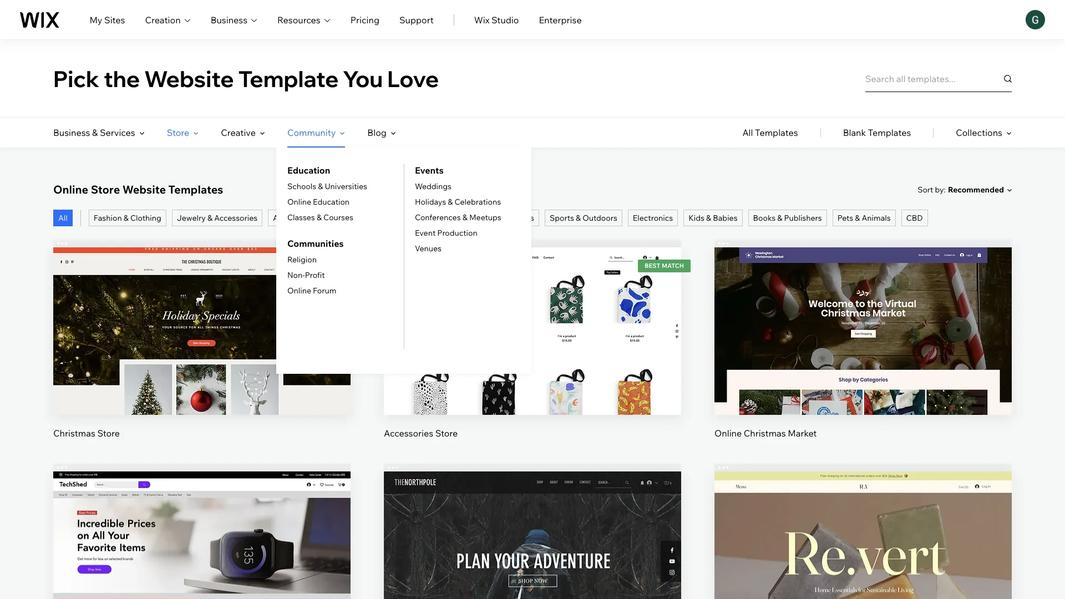 Task type: describe. For each thing, give the bounding box(es) containing it.
sports & outdoors
[[550, 213, 617, 223]]

online education link
[[287, 197, 350, 207]]

all templates
[[742, 127, 798, 138]]

enterprise
[[539, 14, 582, 25]]

books & publishers link
[[748, 210, 827, 226]]

edit button for online store website templates - accessories store "image"
[[506, 301, 559, 328]]

online store website templates - backpack store image
[[384, 471, 681, 599]]

enterprise link
[[539, 13, 582, 26]]

edit button for online store website templates - christmas store image
[[176, 301, 228, 328]]

books & publishers
[[753, 213, 822, 223]]

1 vertical spatial education
[[313, 197, 350, 207]]

view for online store website templates - backpack store image edit button's view popup button
[[522, 570, 543, 582]]

wix
[[474, 14, 490, 25]]

kids & babies link
[[684, 210, 743, 226]]

jewelry & accessories
[[177, 213, 257, 223]]

beauty & wellness link
[[397, 210, 474, 226]]

the
[[104, 65, 140, 92]]

home & decor
[[334, 213, 387, 223]]

& for kids & babies
[[706, 213, 711, 223]]

website for the
[[144, 65, 234, 92]]

resources
[[277, 14, 320, 25]]

classes & courses link
[[287, 212, 353, 222]]

decor
[[365, 213, 387, 223]]

production
[[437, 228, 478, 238]]

schools
[[287, 181, 316, 191]]

blank templates
[[843, 127, 911, 138]]

crafts
[[297, 213, 319, 223]]

beauty & wellness
[[402, 213, 469, 223]]

online store website templates - christmas store image
[[53, 247, 351, 415]]

& up the wellness
[[448, 197, 453, 207]]

jewelry & accessories link
[[172, 210, 262, 226]]

accessories inside group
[[384, 427, 433, 439]]

online forum link
[[287, 286, 336, 296]]

arts & crafts
[[273, 213, 319, 223]]

universities
[[325, 181, 367, 191]]

studio
[[492, 14, 519, 25]]

conferences & meetups link
[[415, 212, 501, 222]]

arts & crafts link
[[268, 210, 324, 226]]

Search search field
[[865, 65, 1012, 92]]

templates for blank templates
[[868, 127, 911, 138]]

creation button
[[145, 13, 191, 26]]

outdoors
[[583, 213, 617, 223]]

website for store
[[123, 183, 166, 196]]

edit button for online store website templates - home goods store image in the right bottom of the page
[[837, 525, 890, 552]]

holidays
[[415, 197, 446, 207]]

creation
[[145, 14, 181, 25]]

accessories store
[[384, 427, 458, 439]]

view for view popup button in the christmas store group
[[192, 347, 212, 358]]

all link
[[53, 210, 73, 226]]

forum
[[313, 286, 336, 296]]

edit button for online store website templates - backpack store image
[[506, 525, 559, 552]]

wellness
[[436, 213, 469, 223]]

& for food & drinks
[[504, 213, 509, 223]]

event production link
[[415, 228, 478, 238]]

conferences
[[415, 212, 461, 222]]

my sites
[[90, 14, 125, 25]]

view for view popup button within accessories store group
[[522, 347, 543, 358]]

christmas inside group
[[53, 427, 95, 439]]

& for arts & crafts
[[290, 213, 295, 223]]

& for jewelry & accessories
[[207, 213, 213, 223]]

weddings link
[[415, 181, 452, 191]]

edit for online store website templates - backpack store image edit button
[[524, 533, 541, 544]]

resources button
[[277, 13, 330, 26]]

food & drinks link
[[479, 210, 539, 226]]

business for business
[[211, 14, 247, 25]]

store for online store website templates
[[91, 183, 120, 196]]

business for business & services
[[53, 127, 90, 138]]

edit button for online store website templates - electronics store image on the left bottom of the page
[[176, 525, 228, 552]]

beauty
[[402, 213, 428, 223]]

view button for edit button inside the christmas store group
[[176, 339, 228, 365]]

sites
[[104, 14, 125, 25]]

fashion
[[94, 213, 122, 223]]

view for edit button corresponding to online store website templates - home goods store image in the right bottom of the page view popup button
[[853, 570, 874, 582]]

business button
[[211, 13, 257, 26]]

view button for edit button in the accessories store group
[[506, 339, 559, 365]]

fashion & clothing link
[[89, 210, 166, 226]]

celebrations
[[455, 197, 501, 207]]

publishers
[[784, 213, 822, 223]]

my
[[90, 14, 102, 25]]

events
[[415, 165, 444, 176]]

food
[[484, 213, 503, 223]]

edit for edit button corresponding to online store website templates - electronics store image on the left bottom of the page
[[194, 533, 210, 544]]

pick
[[53, 65, 99, 92]]

cbd
[[906, 213, 923, 223]]

my sites link
[[90, 13, 125, 26]]

view button for edit button corresponding to online store website templates - home goods store image in the right bottom of the page
[[837, 563, 890, 589]]

business & services
[[53, 127, 135, 138]]

religion
[[287, 255, 317, 265]]

venues link
[[415, 244, 442, 254]]

love
[[387, 65, 439, 92]]

& for business & services
[[92, 127, 98, 138]]

education schools & universities online education classes & courses
[[287, 165, 367, 222]]

communities
[[287, 238, 344, 249]]

blank templates link
[[843, 118, 911, 148]]

online store website templates - electronics store image
[[53, 471, 351, 599]]

sports & outdoors link
[[545, 210, 622, 226]]

view for edit button corresponding to online store website templates - electronics store image on the left bottom of the page view popup button
[[192, 570, 212, 582]]

online store website templates - home goods store image
[[715, 471, 1012, 599]]

pricing
[[350, 14, 379, 25]]

store for christmas store
[[97, 427, 120, 439]]

edit for edit button inside the christmas store group
[[194, 309, 210, 320]]



Task type: vqa. For each thing, say whether or not it's contained in the screenshot.
Communities "Link" at the left top of page
yes



Task type: locate. For each thing, give the bounding box(es) containing it.
& right the sports
[[576, 213, 581, 223]]

collections
[[956, 127, 1002, 138]]

1 horizontal spatial all
[[742, 127, 753, 138]]

books
[[753, 213, 776, 223]]

& for pets & animals
[[855, 213, 860, 223]]

all templates link
[[742, 118, 798, 148]]

& down online education link
[[317, 212, 322, 222]]

view inside accessories store group
[[522, 347, 543, 358]]

0 horizontal spatial templates
[[168, 183, 223, 196]]

kids
[[689, 213, 705, 223]]

1 christmas from the left
[[53, 427, 95, 439]]

all inside all link
[[58, 213, 68, 223]]

online store website templates
[[53, 183, 223, 196]]

1 vertical spatial business
[[53, 127, 90, 138]]

arts
[[273, 213, 288, 223]]

& left services
[[92, 127, 98, 138]]

drinks
[[511, 213, 534, 223]]

venues
[[415, 244, 442, 254]]

all for all
[[58, 213, 68, 223]]

2 horizontal spatial templates
[[868, 127, 911, 138]]

& for home & decor
[[358, 213, 363, 223]]

online inside group
[[715, 427, 742, 439]]

online inside communities religion non-profit online forum
[[287, 286, 311, 296]]

& down holidays & celebrations link
[[463, 212, 468, 222]]

categories by subject element
[[53, 118, 531, 374]]

profit
[[305, 270, 325, 280]]

& right kids
[[706, 213, 711, 223]]

& for sports & outdoors
[[576, 213, 581, 223]]

fashion & clothing
[[94, 213, 161, 223]]

pricing link
[[350, 13, 379, 26]]

website
[[144, 65, 234, 92], [123, 183, 166, 196]]

edit inside accessories store group
[[524, 309, 541, 320]]

2 christmas from the left
[[744, 427, 786, 439]]

pick the website template you love
[[53, 65, 439, 92]]

& inside kids & babies link
[[706, 213, 711, 223]]

wix studio link
[[474, 13, 519, 26]]

0 horizontal spatial business
[[53, 127, 90, 138]]

pets
[[838, 213, 853, 223]]

market
[[788, 427, 817, 439]]

& inside food & drinks link
[[504, 213, 509, 223]]

meetups
[[469, 212, 501, 222]]

edit inside online christmas market group
[[855, 309, 872, 320]]

events weddings holidays & celebrations conferences & meetups event production venues
[[415, 165, 501, 254]]

view button inside accessories store group
[[506, 339, 559, 365]]

& for fashion & clothing
[[124, 213, 129, 223]]

online christmas market group
[[715, 240, 1012, 439]]

babies
[[713, 213, 738, 223]]

sort by:
[[918, 184, 946, 194]]

communities religion non-profit online forum
[[287, 238, 344, 296]]

view inside online christmas market group
[[853, 347, 874, 358]]

online store website templates - online christmas market image
[[715, 247, 1012, 415]]

store for accessories store
[[435, 427, 458, 439]]

& right pets
[[855, 213, 860, 223]]

business inside popup button
[[211, 14, 247, 25]]

template
[[238, 65, 339, 92]]

store
[[167, 127, 189, 138], [91, 183, 120, 196], [97, 427, 120, 439], [435, 427, 458, 439]]

&
[[92, 127, 98, 138], [318, 181, 323, 191], [448, 197, 453, 207], [317, 212, 322, 222], [463, 212, 468, 222], [124, 213, 129, 223], [207, 213, 213, 223], [290, 213, 295, 223], [358, 213, 363, 223], [430, 213, 435, 223], [504, 213, 509, 223], [576, 213, 581, 223], [706, 213, 711, 223], [777, 213, 782, 223], [855, 213, 860, 223]]

jewelry
[[177, 213, 206, 223]]

services
[[100, 127, 135, 138]]

view button inside online christmas market group
[[837, 339, 890, 365]]

& inside jewelry & accessories link
[[207, 213, 213, 223]]

edit button inside accessories store group
[[506, 301, 559, 328]]

1 vertical spatial all
[[58, 213, 68, 223]]

creative
[[221, 127, 256, 138]]

& right fashion
[[124, 213, 129, 223]]

christmas inside group
[[744, 427, 786, 439]]

home & decor link
[[329, 210, 392, 226]]

& for beauty & wellness
[[430, 213, 435, 223]]

edit
[[194, 309, 210, 320], [524, 309, 541, 320], [855, 309, 872, 320], [194, 533, 210, 544], [524, 533, 541, 544], [855, 533, 872, 544]]

view button for edit button within the online christmas market group
[[837, 339, 890, 365]]

templates for all templates
[[755, 127, 798, 138]]

1 horizontal spatial accessories
[[384, 427, 433, 439]]

schools & universities link
[[287, 181, 367, 191]]

christmas store
[[53, 427, 120, 439]]

view button inside christmas store group
[[176, 339, 228, 365]]

animals
[[862, 213, 891, 223]]

1 horizontal spatial templates
[[755, 127, 798, 138]]

by:
[[935, 184, 946, 194]]

online christmas market
[[715, 427, 817, 439]]

wix studio
[[474, 14, 519, 25]]

store inside accessories store group
[[435, 427, 458, 439]]

education link
[[287, 164, 330, 177]]

0 horizontal spatial accessories
[[214, 213, 257, 223]]

education up schools
[[287, 165, 330, 176]]

& right arts
[[290, 213, 295, 223]]

profile image image
[[1026, 10, 1045, 29]]

store inside the categories by subject element
[[167, 127, 189, 138]]

view button for edit button corresponding to online store website templates - electronics store image on the left bottom of the page
[[176, 563, 228, 589]]

1 vertical spatial website
[[123, 183, 166, 196]]

0 vertical spatial accessories
[[214, 213, 257, 223]]

edit button inside christmas store group
[[176, 301, 228, 328]]

you
[[343, 65, 383, 92]]

& for books & publishers
[[777, 213, 782, 223]]

& inside fashion & clothing link
[[124, 213, 129, 223]]

all for all templates
[[742, 127, 753, 138]]

edit for edit button within the online christmas market group
[[855, 309, 872, 320]]

store inside christmas store group
[[97, 427, 120, 439]]

food & drinks
[[484, 213, 534, 223]]

categories. use the left and right arrow keys to navigate the menu element
[[0, 118, 1065, 374]]

pets & animals
[[838, 213, 891, 223]]

& right books
[[777, 213, 782, 223]]

recommended
[[948, 185, 1004, 195]]

edit button inside online christmas market group
[[837, 301, 890, 328]]

communities link
[[287, 237, 344, 250]]

support
[[399, 14, 434, 25]]

0 vertical spatial business
[[211, 14, 247, 25]]

& right jewelry
[[207, 213, 213, 223]]

generic categories element
[[742, 118, 1012, 148]]

& inside the beauty & wellness link
[[430, 213, 435, 223]]

non-
[[287, 270, 305, 280]]

0 horizontal spatial all
[[58, 213, 68, 223]]

clothing
[[130, 213, 161, 223]]

education down schools & universities "link" at the left of the page
[[313, 197, 350, 207]]

& inside the arts & crafts link
[[290, 213, 295, 223]]

1 vertical spatial accessories
[[384, 427, 433, 439]]

edit for edit button in the accessories store group
[[524, 309, 541, 320]]

kids & babies
[[689, 213, 738, 223]]

& up online education link
[[318, 181, 323, 191]]

& inside home & decor 'link'
[[358, 213, 363, 223]]

business inside the categories by subject element
[[53, 127, 90, 138]]

edit button
[[176, 301, 228, 328], [506, 301, 559, 328], [837, 301, 890, 328], [176, 525, 228, 552], [506, 525, 559, 552], [837, 525, 890, 552]]

courses
[[323, 212, 353, 222]]

& inside pets & animals link
[[855, 213, 860, 223]]

business
[[211, 14, 247, 25], [53, 127, 90, 138]]

0 vertical spatial education
[[287, 165, 330, 176]]

edit inside christmas store group
[[194, 309, 210, 320]]

& right "food"
[[504, 213, 509, 223]]

pets & animals link
[[833, 210, 896, 226]]

accessories store group
[[384, 240, 681, 439]]

support link
[[399, 13, 434, 26]]

holidays & celebrations link
[[415, 197, 501, 207]]

online inside education schools & universities online education classes & courses
[[287, 197, 311, 207]]

& left decor
[[358, 213, 363, 223]]

& down holidays at the top of the page
[[430, 213, 435, 223]]

blank
[[843, 127, 866, 138]]

cbd link
[[901, 210, 928, 226]]

0 horizontal spatial christmas
[[53, 427, 95, 439]]

0 vertical spatial all
[[742, 127, 753, 138]]

1 horizontal spatial christmas
[[744, 427, 786, 439]]

0 vertical spatial website
[[144, 65, 234, 92]]

view button for online store website templates - backpack store image edit button
[[506, 563, 559, 589]]

& inside books & publishers link
[[777, 213, 782, 223]]

None search field
[[865, 65, 1012, 92]]

christmas store group
[[53, 240, 351, 439]]

all inside all templates link
[[742, 127, 753, 138]]

home
[[334, 213, 356, 223]]

accessories
[[214, 213, 257, 223], [384, 427, 433, 439]]

view for view popup button inside the online christmas market group
[[853, 347, 874, 358]]

edit for edit button corresponding to online store website templates - home goods store image in the right bottom of the page
[[855, 533, 872, 544]]

1 horizontal spatial business
[[211, 14, 247, 25]]

religion link
[[287, 255, 317, 265]]

classes
[[287, 212, 315, 222]]

event
[[415, 228, 436, 238]]

non-profit link
[[287, 270, 325, 280]]

online store website templates - accessories store image
[[384, 247, 681, 415]]

& inside sports & outdoors link
[[576, 213, 581, 223]]

edit button for online store website templates - online christmas market 'image'
[[837, 301, 890, 328]]

view inside christmas store group
[[192, 347, 212, 358]]



